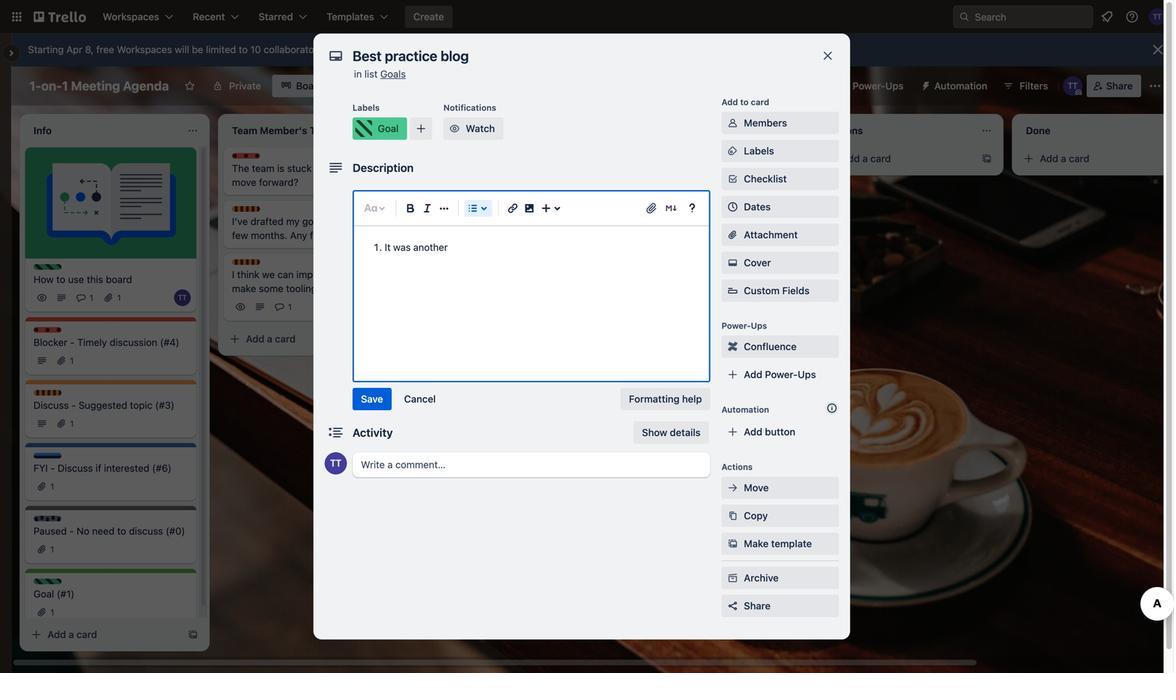 Task type: describe. For each thing, give the bounding box(es) containing it.
velocity
[[335, 269, 370, 280]]

- for blocker
[[70, 337, 75, 348]]

custom fields button
[[722, 284, 839, 298]]

0 horizontal spatial share
[[744, 600, 771, 612]]

blog
[[691, 241, 711, 252]]

copy
[[744, 510, 768, 521]]

show details
[[642, 427, 701, 438]]

starting
[[28, 44, 64, 55]]

Write a comment text field
[[353, 452, 710, 477]]

months.
[[251, 230, 287, 241]]

move link
[[722, 477, 839, 499]]

how to use this board link
[[34, 273, 188, 287]]

timely
[[77, 337, 107, 348]]

0 notifications image
[[1099, 8, 1115, 25]]

paused left no
[[34, 525, 67, 537]]

mentor another developer link
[[629, 201, 791, 215]]

goal goal (#1)
[[34, 579, 74, 600]]

star or unstar board image
[[184, 80, 195, 92]]

- for fyi
[[51, 462, 55, 474]]

this
[[87, 274, 103, 285]]

next
[[361, 216, 381, 227]]

sm image for automation
[[915, 75, 934, 94]]

2 vertical spatial create from template… image
[[187, 629, 198, 640]]

sm image for watch
[[448, 122, 462, 136]]

we up some
[[262, 269, 275, 280]]

sm image for confluence
[[726, 340, 740, 354]]

show
[[642, 427, 667, 438]]

forward?
[[259, 176, 298, 188]]

be
[[192, 44, 203, 55]]

Main content area, start typing to enter text. text field
[[368, 239, 695, 281]]

give
[[502, 232, 521, 244]]

discuss i've drafted my goals for the next few months. any feedback?
[[232, 207, 381, 241]]

attach and insert link image
[[645, 201, 659, 215]]

1 inside text field
[[62, 78, 68, 93]]

for
[[329, 216, 342, 227]]

open help dialog image
[[684, 200, 701, 217]]

goal mentor another developer
[[629, 193, 746, 213]]

goals
[[380, 68, 406, 80]]

1 down the discuss discuss - suggested topic (#3)
[[70, 419, 74, 428]]

membership
[[431, 193, 487, 205]]

1 horizontal spatial share button
[[1087, 75, 1141, 97]]

goal for goal
[[378, 123, 399, 134]]

color: green, title: "goal" element for goal (#1)
[[34, 579, 66, 589]]

can inside the discuss i think we can improve velocity if we make some tooling changes.
[[277, 269, 294, 280]]

1 down tooling
[[288, 302, 292, 312]]

filters button
[[999, 75, 1052, 97]]

editor toolbar toolbar
[[360, 197, 703, 219]]

to inside the "goal how to use this board"
[[56, 274, 65, 285]]

members link
[[722, 112, 839, 134]]

0 vertical spatial labels
[[353, 103, 380, 113]]

create button
[[405, 6, 453, 28]]

1 vertical spatial create from template… image
[[783, 272, 794, 283]]

color: green, title: "goal" element for mentor another developer
[[629, 192, 661, 203]]

discuss i think we can improve velocity if we make some tooling changes.
[[232, 260, 394, 294]]

1 down goal goal (#1)
[[50, 607, 54, 617]]

cancel button
[[396, 388, 444, 410]]

color: orange, title: "discuss" element for i've drafted my goals for the next few months. any feedback?
[[232, 206, 278, 217]]

make
[[744, 538, 769, 549]]

sm image for members
[[726, 116, 740, 130]]

list
[[365, 68, 378, 80]]

it was another
[[385, 241, 450, 253]]

sm image for cover
[[726, 256, 740, 270]]

Search field
[[970, 6, 1092, 27]]

more formatting image
[[436, 200, 453, 217]]

checklist button
[[722, 168, 839, 190]]

bold ⌘b image
[[402, 200, 419, 217]]

in list goals
[[354, 68, 406, 80]]

board link
[[272, 75, 332, 97]]

terry turtle (terryturtle) image
[[174, 289, 191, 306]]

discuss - suggested topic (#3) link
[[34, 398, 188, 412]]

notifications
[[443, 103, 496, 113]]

no
[[77, 525, 89, 537]]

add inside add power-ups link
[[744, 369, 762, 380]]

i've drafted my goals for the next few months. any feedback? link
[[232, 215, 394, 243]]

workspaces
[[117, 44, 172, 55]]

the inside 'discuss can you please give feedback on the report?'
[[431, 246, 445, 258]]

discuss for drafted
[[246, 207, 278, 217]]

about
[[382, 44, 408, 55]]

starting apr 8, free workspaces will be limited to 10 collaborators. learn more about collaborator limits
[[28, 44, 491, 55]]

2 vertical spatial terry turtle (terryturtle) image
[[325, 452, 347, 475]]

paused left need
[[48, 516, 77, 526]]

color: green, title: "goal" element up description
[[353, 117, 407, 140]]

primary element
[[0, 0, 1174, 34]]

to left '10' on the top left
[[239, 44, 248, 55]]

how
[[34, 274, 54, 285]]

collaborator
[[410, 44, 465, 55]]

some
[[259, 283, 283, 294]]

private button
[[204, 75, 270, 97]]

private
[[229, 80, 261, 92]]

make template
[[744, 538, 812, 549]]

topic
[[130, 399, 153, 411]]

link image
[[504, 200, 521, 217]]

discuss for -
[[48, 391, 79, 400]]

search image
[[959, 11, 970, 22]]

automation button
[[915, 75, 996, 97]]

activity
[[353, 426, 393, 439]]

automation inside button
[[934, 80, 987, 92]]

attachment
[[744, 229, 798, 240]]

custom fields
[[744, 285, 810, 296]]

power- inside add power-ups link
[[765, 369, 798, 380]]

1-on-1 meeting agenda
[[29, 78, 169, 93]]

blocker for team
[[246, 154, 276, 164]]

it
[[385, 241, 391, 253]]

details
[[670, 427, 701, 438]]

agenda
[[123, 78, 169, 93]]

best practice blog
[[629, 241, 711, 252]]

board
[[106, 274, 132, 285]]

show details link
[[634, 421, 709, 444]]

confluence
[[744, 341, 797, 352]]

another for was
[[413, 241, 448, 253]]

goal left '(#1)'
[[34, 588, 54, 600]]

labels link
[[722, 140, 839, 162]]

- for paused
[[69, 525, 74, 537]]

(#3)
[[155, 399, 175, 411]]

my
[[286, 216, 300, 227]]

1 down "board"
[[117, 293, 121, 303]]

is
[[277, 162, 284, 174]]

apr
[[66, 44, 82, 55]]

watch button
[[443, 117, 503, 140]]

0 horizontal spatial ups
[[751, 321, 767, 331]]

discussion
[[110, 337, 157, 348]]

1 down this
[[89, 293, 93, 303]]

move
[[232, 176, 256, 188]]

sm image for make template
[[726, 537, 740, 551]]

sm image for copy
[[726, 509, 740, 523]]

can
[[431, 232, 448, 244]]

learn
[[328, 44, 354, 55]]

custom
[[744, 285, 780, 296]]

board
[[296, 80, 323, 92]]



Task type: vqa. For each thing, say whether or not it's contained in the screenshot.


Task type: locate. For each thing, give the bounding box(es) containing it.
discuss
[[246, 207, 278, 217], [444, 224, 476, 233], [246, 260, 278, 270], [48, 391, 79, 400], [34, 399, 69, 411], [58, 462, 93, 474]]

create from template… image
[[981, 153, 992, 164], [783, 272, 794, 283], [187, 629, 198, 640]]

labels down list
[[353, 103, 380, 113]]

feedback
[[523, 232, 565, 244]]

another inside text box
[[413, 241, 448, 253]]

the inside discuss i've drafted my goals for the next few months. any feedback?
[[344, 216, 359, 227]]

sm image down actions
[[726, 481, 740, 495]]

1 horizontal spatial ups
[[798, 369, 816, 380]]

sm image left the archive
[[726, 571, 740, 585]]

was
[[393, 241, 411, 253]]

report?
[[448, 246, 480, 258]]

to left the "use"
[[56, 274, 65, 285]]

sm image inside labels link
[[726, 144, 740, 158]]

discuss inside 'discuss can you please give feedback on the report?'
[[444, 224, 476, 233]]

if left interested
[[96, 462, 101, 474]]

2 horizontal spatial power-
[[853, 80, 885, 92]]

4 sm image from the top
[[726, 509, 740, 523]]

1 vertical spatial power-
[[722, 321, 751, 331]]

discuss up some
[[246, 260, 278, 270]]

0 horizontal spatial on
[[314, 162, 326, 174]]

copy link
[[722, 505, 839, 527]]

0 horizontal spatial create from template… image
[[187, 629, 198, 640]]

cover
[[744, 257, 771, 268]]

0 horizontal spatial if
[[96, 462, 101, 474]]

any
[[290, 230, 307, 241]]

goal (#1) link
[[34, 587, 188, 601]]

sm image
[[726, 144, 740, 158], [726, 256, 740, 270], [726, 340, 740, 354], [726, 509, 740, 523], [726, 537, 740, 551], [726, 571, 740, 585]]

color: green, title: "goal" element left view markdown 'icon'
[[629, 192, 661, 203]]

color: orange, title: "discuss" element up make
[[232, 259, 278, 270]]

0 vertical spatial power-
[[853, 80, 885, 92]]

- inside paused paused - no need to discuss (#0)
[[69, 525, 74, 537]]

1 vertical spatial share button
[[722, 595, 839, 617]]

goal left view markdown 'icon'
[[643, 193, 661, 203]]

cover link
[[722, 252, 839, 274]]

None text field
[[346, 43, 807, 68]]

- inside the discuss discuss - suggested topic (#3)
[[71, 399, 76, 411]]

1 vertical spatial terry turtle (terryturtle) image
[[1063, 76, 1082, 96]]

1 horizontal spatial labels
[[744, 145, 774, 157]]

Board name text field
[[22, 75, 176, 97]]

0 vertical spatial share
[[1106, 80, 1133, 92]]

sm image inside copy link
[[726, 509, 740, 523]]

ups inside "button"
[[885, 80, 904, 92]]

discuss inside the discuss i think we can improve velocity if we make some tooling changes.
[[246, 260, 278, 270]]

add a card button
[[819, 147, 973, 170], [1018, 147, 1171, 170], [224, 328, 377, 350], [25, 623, 179, 646]]

sm image left make
[[726, 537, 740, 551]]

lists image
[[464, 200, 481, 217]]

sm image inside make template link
[[726, 537, 740, 551]]

on left 'x,'
[[314, 162, 326, 174]]

show menu image
[[1148, 79, 1162, 93]]

italic ⌘i image
[[419, 200, 436, 217]]

0 vertical spatial terry turtle (terryturtle) image
[[1149, 8, 1166, 25]]

sm image right power-ups "button"
[[915, 75, 934, 94]]

10
[[250, 44, 261, 55]]

another inside goal mentor another developer
[[664, 202, 699, 213]]

0 horizontal spatial terry turtle (terryturtle) image
[[325, 452, 347, 475]]

0 horizontal spatial power-
[[722, 321, 751, 331]]

share
[[1106, 80, 1133, 92], [744, 600, 771, 612]]

improve
[[296, 269, 332, 280]]

color: blue, title: "fyi" element
[[34, 453, 62, 463]]

few
[[232, 230, 248, 241]]

1 horizontal spatial share
[[1106, 80, 1133, 92]]

1 sm image from the top
[[726, 144, 740, 158]]

sm image left copy
[[726, 509, 740, 523]]

add button button
[[722, 421, 839, 443]]

1 right 1-
[[62, 78, 68, 93]]

terry turtle (terryturtle) image
[[1149, 8, 1166, 25], [1063, 76, 1082, 96], [325, 452, 347, 475]]

sm image inside 'members' link
[[726, 116, 740, 130]]

discuss inside discuss i've drafted my goals for the next few months. any feedback?
[[246, 207, 278, 217]]

fyi - discuss if interested (#6) link
[[34, 461, 188, 475]]

0 horizontal spatial automation
[[722, 405, 769, 414]]

blocker for -
[[48, 328, 78, 338]]

1 horizontal spatial on
[[568, 232, 579, 244]]

sm image left confluence
[[726, 340, 740, 354]]

button
[[765, 426, 795, 437]]

another right was
[[413, 241, 448, 253]]

labels up checklist at right top
[[744, 145, 774, 157]]

goal inside goal mentor another developer
[[643, 193, 661, 203]]

discuss down timely
[[48, 391, 79, 400]]

power-ups inside "button"
[[853, 80, 904, 92]]

color: red, title: "blocker" element up move
[[232, 153, 276, 164]]

checklist
[[744, 173, 787, 185]]

goal left the "use"
[[48, 265, 66, 275]]

can right "how"
[[361, 162, 378, 174]]

discuss left suggested in the left bottom of the page
[[34, 399, 69, 411]]

1 horizontal spatial another
[[664, 202, 699, 213]]

(#6)
[[152, 462, 172, 474]]

goal inside the "goal how to use this board"
[[48, 265, 66, 275]]

color: orange, title: "discuss" element for i think we can improve velocity if we make some tooling changes.
[[232, 259, 278, 270]]

0 horizontal spatial power-ups
[[722, 321, 767, 331]]

sm image for archive
[[726, 571, 740, 585]]

save button
[[353, 388, 392, 410]]

open information menu image
[[1125, 10, 1139, 24]]

blocker left is
[[246, 154, 276, 164]]

share left the show menu image
[[1106, 80, 1133, 92]]

1 horizontal spatial color: red, title: "blocker" element
[[232, 153, 276, 164]]

color: green, title: "goal" element down color: black, title: "paused" element
[[34, 579, 66, 589]]

5 sm image from the top
[[726, 537, 740, 551]]

1 horizontal spatial can
[[361, 162, 378, 174]]

how
[[340, 162, 359, 174]]

image image
[[521, 200, 538, 217]]

0 vertical spatial create from template… image
[[981, 153, 992, 164]]

paused - no need to discuss (#0) link
[[34, 524, 188, 538]]

color: red, title: "blocker" element
[[232, 153, 276, 164], [34, 327, 78, 338]]

use
[[68, 274, 84, 285]]

1 down color: blue, title: "fyi" element
[[50, 482, 54, 491]]

paused
[[48, 516, 77, 526], [34, 525, 67, 537]]

sm image inside the cover link
[[726, 256, 740, 270]]

ups up 'add button' button at the bottom right of the page
[[798, 369, 816, 380]]

goal for goal how to use this board
[[48, 265, 66, 275]]

best
[[629, 241, 649, 252]]

you
[[451, 232, 467, 244]]

if inside 'fyi fyi - discuss if interested (#6)'
[[96, 462, 101, 474]]

1 vertical spatial on
[[568, 232, 579, 244]]

automation
[[934, 80, 987, 92], [722, 405, 769, 414]]

the right for
[[344, 216, 359, 227]]

on-
[[41, 78, 62, 93]]

0 vertical spatial another
[[664, 202, 699, 213]]

another
[[664, 202, 699, 213], [413, 241, 448, 253]]

blocker blocker - timely discussion (#4)
[[34, 328, 179, 348]]

color: orange, title: "discuss" element down more formatting icon
[[431, 223, 476, 233]]

make template link
[[722, 533, 839, 555]]

sm image inside move link
[[726, 481, 740, 495]]

i've
[[232, 216, 248, 227]]

can up some
[[277, 269, 294, 280]]

- left suggested in the left bottom of the page
[[71, 399, 76, 411]]

0 vertical spatial if
[[373, 269, 378, 280]]

the down can
[[431, 246, 445, 258]]

color: red, title: "blocker" element for blocker - timely discussion (#4)
[[34, 327, 78, 338]]

- up color: black, title: "paused" element
[[51, 462, 55, 474]]

color: orange, title: "discuss" element for can you please give feedback on the report?
[[431, 223, 476, 233]]

- left no
[[69, 525, 74, 537]]

color: green, title: "goal" element for how to use this board
[[34, 264, 66, 275]]

1 vertical spatial the
[[431, 246, 445, 258]]

to inside paused paused - no need to discuss (#0)
[[117, 525, 126, 537]]

0 vertical spatial can
[[361, 162, 378, 174]]

limits
[[467, 44, 491, 55]]

will
[[175, 44, 189, 55]]

blocker
[[246, 154, 276, 164], [48, 328, 78, 338], [34, 337, 67, 348]]

color: red, title: "blocker" element down how
[[34, 327, 78, 338]]

1
[[62, 78, 68, 93], [89, 293, 93, 303], [117, 293, 121, 303], [288, 302, 292, 312], [70, 356, 74, 366], [70, 419, 74, 428], [50, 482, 54, 491], [50, 544, 54, 554], [50, 607, 54, 617]]

goal for goal mentor another developer
[[643, 193, 661, 203]]

sm image for move
[[726, 481, 740, 495]]

discuss for you
[[444, 224, 476, 233]]

color: orange, title: "discuss" element for discuss - suggested topic (#3)
[[34, 390, 79, 400]]

sm image left watch at the left top
[[448, 122, 462, 136]]

a
[[862, 153, 868, 164], [1061, 153, 1066, 164], [267, 333, 272, 345], [69, 629, 74, 640]]

1 down color: black, title: "paused" element
[[50, 544, 54, 554]]

can
[[361, 162, 378, 174], [277, 269, 294, 280]]

2 horizontal spatial create from template… image
[[981, 153, 992, 164]]

2 vertical spatial power-
[[765, 369, 798, 380]]

we down it
[[381, 269, 394, 280]]

1 horizontal spatial the
[[431, 246, 445, 258]]

share button down archive link at the right bottom
[[722, 595, 839, 617]]

6 sm image from the top
[[726, 571, 740, 585]]

changes.
[[320, 283, 361, 294]]

0 horizontal spatial another
[[413, 241, 448, 253]]

2 horizontal spatial ups
[[885, 80, 904, 92]]

members
[[744, 117, 787, 129]]

2 sm image from the top
[[726, 256, 740, 270]]

blocker inside blocker the team is stuck on x, how can we move forward?
[[246, 154, 276, 164]]

drafted
[[250, 216, 284, 227]]

blocker down the "use"
[[48, 328, 78, 338]]

best practice blog link
[[629, 240, 791, 254]]

automation left filters button
[[934, 80, 987, 92]]

0 horizontal spatial color: red, title: "blocker" element
[[34, 327, 78, 338]]

goal up description
[[378, 123, 399, 134]]

move
[[744, 482, 769, 493]]

dates
[[744, 201, 771, 212]]

color: green, title: "goal" element left the "use"
[[34, 264, 66, 275]]

1 vertical spatial color: red, title: "blocker" element
[[34, 327, 78, 338]]

0 vertical spatial color: red, title: "blocker" element
[[232, 153, 276, 164]]

we inside blocker the team is stuck on x, how can we move forward?
[[380, 162, 393, 174]]

1 horizontal spatial automation
[[934, 80, 987, 92]]

0 vertical spatial the
[[344, 216, 359, 227]]

1 vertical spatial can
[[277, 269, 294, 280]]

on right feedback
[[568, 232, 579, 244]]

1 vertical spatial power-ups
[[722, 321, 767, 331]]

1 vertical spatial ups
[[751, 321, 767, 331]]

0 vertical spatial ups
[[885, 80, 904, 92]]

formatting help link
[[621, 388, 710, 410]]

discuss down lists image
[[444, 224, 476, 233]]

sm image for labels
[[726, 144, 740, 158]]

add power-ups link
[[722, 363, 839, 386]]

- inside 'fyi fyi - discuss if interested (#6)'
[[51, 462, 55, 474]]

1 vertical spatial another
[[413, 241, 448, 253]]

if right the velocity
[[373, 269, 378, 280]]

sm image inside archive link
[[726, 571, 740, 585]]

color: orange, title: "discuss" element up color: blue, title: "fyi" element
[[34, 390, 79, 400]]

sm image down add to card
[[726, 116, 740, 130]]

ups left automation button
[[885, 80, 904, 92]]

- left timely
[[70, 337, 75, 348]]

power- inside power-ups "button"
[[853, 80, 885, 92]]

1-
[[29, 78, 41, 93]]

1 vertical spatial share
[[744, 600, 771, 612]]

color: orange, title: "discuss" element
[[232, 206, 278, 217], [431, 223, 476, 233], [232, 259, 278, 270], [34, 390, 79, 400]]

team
[[252, 162, 274, 174]]

on inside 'discuss can you please give feedback on the report?'
[[568, 232, 579, 244]]

i think we can improve velocity if we make some tooling changes. link
[[232, 268, 394, 296]]

to right need
[[117, 525, 126, 537]]

sm image inside automation button
[[915, 75, 934, 94]]

if inside the discuss i think we can improve velocity if we make some tooling changes.
[[373, 269, 378, 280]]

share down the archive
[[744, 600, 771, 612]]

blocker left timely
[[34, 337, 67, 348]]

automation up add button
[[722, 405, 769, 414]]

ups up confluence
[[751, 321, 767, 331]]

filters
[[1020, 80, 1048, 92]]

sm image left cover
[[726, 256, 740, 270]]

power-
[[853, 80, 885, 92], [722, 321, 751, 331], [765, 369, 798, 380]]

on inside blocker the team is stuck on x, how can we move forward?
[[314, 162, 326, 174]]

0 horizontal spatial share button
[[722, 595, 839, 617]]

0 vertical spatial on
[[314, 162, 326, 174]]

1 horizontal spatial terry turtle (terryturtle) image
[[1063, 76, 1082, 96]]

0 vertical spatial automation
[[934, 80, 987, 92]]

the team is stuck on x, how can we move forward? link
[[232, 161, 394, 189]]

view markdown image
[[664, 201, 678, 215]]

blocker the team is stuck on x, how can we move forward?
[[232, 154, 393, 188]]

fyi
[[48, 454, 60, 463], [34, 462, 48, 474]]

goal for goal goal (#1)
[[48, 579, 66, 589]]

watch
[[466, 123, 495, 134]]

can inside blocker the team is stuck on x, how can we move forward?
[[361, 162, 378, 174]]

discuss left interested
[[58, 462, 93, 474]]

sm image down add to card
[[726, 144, 740, 158]]

1 vertical spatial automation
[[722, 405, 769, 414]]

in
[[354, 68, 362, 80]]

0 horizontal spatial labels
[[353, 103, 380, 113]]

add inside 'add button' button
[[744, 426, 762, 437]]

think
[[237, 269, 259, 280]]

another for mentor
[[664, 202, 699, 213]]

1 horizontal spatial create from template… image
[[783, 272, 794, 283]]

learn more about collaborator limits link
[[328, 44, 491, 55]]

limited
[[206, 44, 236, 55]]

3 sm image from the top
[[726, 340, 740, 354]]

card
[[751, 97, 769, 107], [870, 153, 891, 164], [1069, 153, 1089, 164], [275, 333, 296, 345], [77, 629, 97, 640]]

- for discuss
[[71, 399, 76, 411]]

color: orange, title: "discuss" element up months.
[[232, 206, 278, 217]]

0 horizontal spatial can
[[277, 269, 294, 280]]

1 horizontal spatial power-ups
[[853, 80, 904, 92]]

discuss for think
[[246, 260, 278, 270]]

2 horizontal spatial terry turtle (terryturtle) image
[[1149, 8, 1166, 25]]

1 horizontal spatial if
[[373, 269, 378, 280]]

blocker - timely discussion (#4) link
[[34, 335, 188, 349]]

paused paused - no need to discuss (#0)
[[34, 516, 185, 537]]

can you please give feedback on the report? link
[[431, 231, 593, 259]]

goals link
[[380, 68, 406, 80]]

color: red, title: "blocker" element for the team is stuck on x, how can we move forward?
[[232, 153, 276, 164]]

0 vertical spatial power-ups
[[853, 80, 904, 92]]

add a card
[[841, 153, 891, 164], [1040, 153, 1089, 164], [246, 333, 296, 345], [48, 629, 97, 640]]

1 vertical spatial if
[[96, 462, 101, 474]]

actions
[[722, 462, 753, 472]]

2 vertical spatial ups
[[798, 369, 816, 380]]

more
[[356, 44, 379, 55]]

color: green, title: "goal" element
[[353, 117, 407, 140], [629, 192, 661, 203], [34, 264, 66, 275], [34, 579, 66, 589]]

fields
[[782, 285, 810, 296]]

need
[[92, 525, 115, 537]]

add to card
[[722, 97, 769, 107]]

suggested
[[79, 399, 127, 411]]

we right "how"
[[380, 162, 393, 174]]

(#1)
[[57, 588, 74, 600]]

sm image inside "watch" button
[[448, 122, 462, 136]]

1 vertical spatial labels
[[744, 145, 774, 157]]

0 vertical spatial share button
[[1087, 75, 1141, 97]]

1 horizontal spatial power-
[[765, 369, 798, 380]]

sm image
[[915, 75, 934, 94], [726, 116, 740, 130], [448, 122, 462, 136], [726, 481, 740, 495]]

discuss discuss - suggested topic (#3)
[[34, 391, 175, 411]]

1 down blocker blocker - timely discussion (#4)
[[70, 356, 74, 366]]

add button
[[744, 426, 795, 437]]

goal down color: black, title: "paused" element
[[48, 579, 66, 589]]

(#4)
[[160, 337, 179, 348]]

to up members
[[740, 97, 749, 107]]

another right "attach and insert link" image at the top right of page
[[664, 202, 699, 213]]

- inside blocker blocker - timely discussion (#4)
[[70, 337, 75, 348]]

archive link
[[722, 567, 839, 589]]

share button left the show menu image
[[1087, 75, 1141, 97]]

discuss inside 'fyi fyi - discuss if interested (#6)'
[[58, 462, 93, 474]]

feedback?
[[310, 230, 357, 241]]

color: black, title: "paused" element
[[34, 516, 77, 526]]

back to home image
[[34, 6, 86, 28]]

discuss up months.
[[246, 207, 278, 217]]

0 horizontal spatial the
[[344, 216, 359, 227]]



